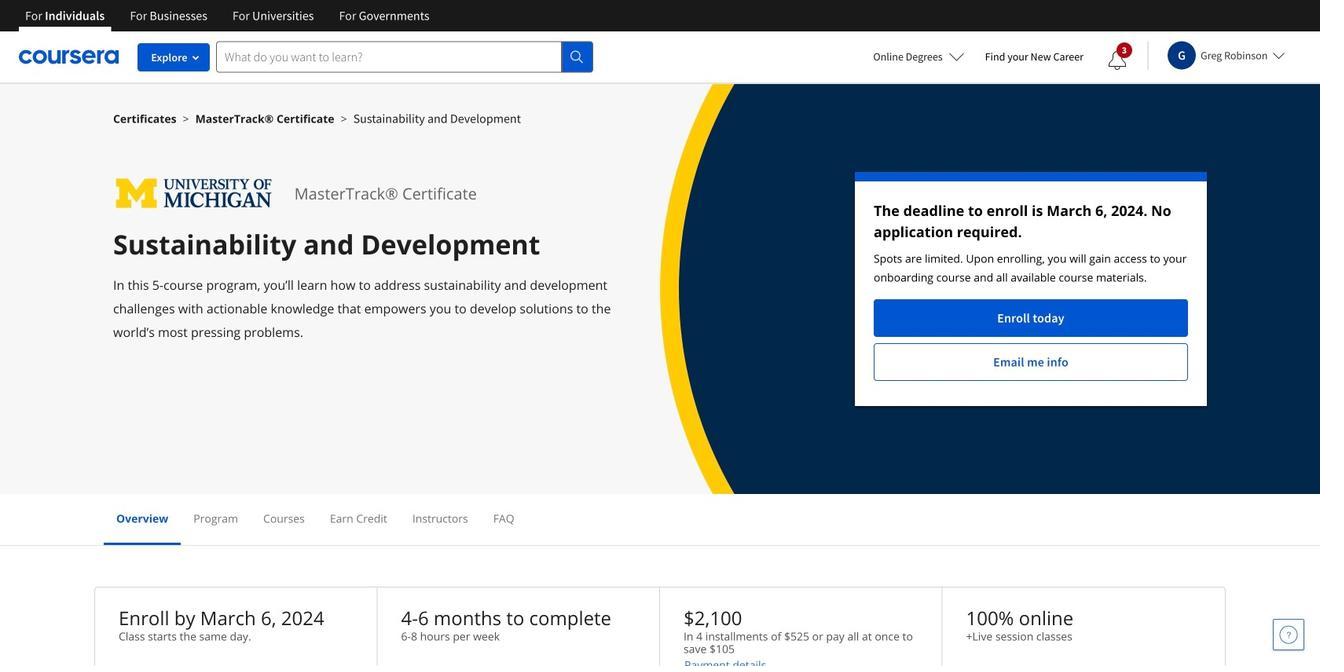 Task type: vqa. For each thing, say whether or not it's contained in the screenshot.
University of Michigan Image
yes



Task type: locate. For each thing, give the bounding box(es) containing it.
help center image
[[1280, 626, 1299, 645]]

status
[[855, 172, 1207, 406]]

university of michigan image
[[113, 172, 276, 215]]

None search field
[[216, 41, 594, 73]]

coursera image
[[19, 44, 119, 69]]



Task type: describe. For each thing, give the bounding box(es) containing it.
What do you want to learn? text field
[[216, 41, 562, 73]]

banner navigation
[[13, 0, 442, 31]]

certificate menu element
[[104, 494, 1217, 546]]



